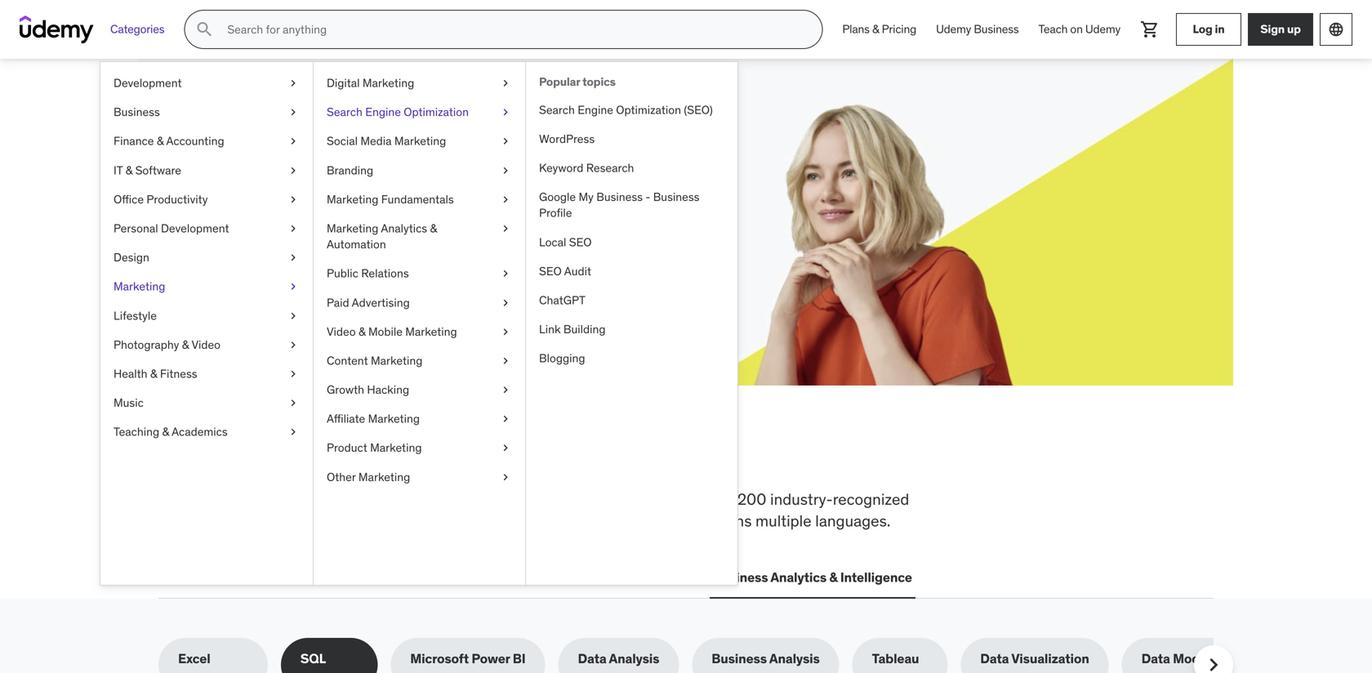 Task type: vqa. For each thing, say whether or not it's contained in the screenshot.
exercises
no



Task type: describe. For each thing, give the bounding box(es) containing it.
link building link
[[526, 315, 738, 344]]

marketing down affiliate marketing
[[370, 441, 422, 455]]

office productivity
[[114, 192, 208, 207]]

xsmall image for development
[[287, 75, 300, 91]]

building
[[564, 322, 606, 337]]

personal development link
[[101, 214, 313, 243]]

marketing inside "link"
[[359, 470, 410, 484]]

data for data science
[[497, 569, 526, 586]]

data modeling
[[1142, 651, 1231, 667]]

branding link
[[314, 156, 525, 185]]

hacking
[[367, 382, 410, 397]]

& for accounting
[[157, 134, 164, 148]]

paid
[[327, 295, 349, 310]]

web development button
[[159, 558, 277, 598]]

my
[[579, 190, 594, 204]]

accounting
[[166, 134, 224, 148]]

business inside the udemy business link
[[974, 22, 1020, 37]]

finance & accounting
[[114, 134, 224, 148]]

marketing fundamentals link
[[314, 185, 525, 214]]

xsmall image for teaching & academics
[[287, 424, 300, 440]]

topics,
[[472, 490, 518, 509]]

1 horizontal spatial video
[[327, 324, 356, 339]]

software
[[135, 163, 181, 178]]

xsmall image for music
[[287, 395, 300, 411]]

lifestyle
[[114, 308, 157, 323]]

other marketing
[[327, 470, 410, 484]]

on
[[1071, 22, 1083, 37]]

xsmall image for public relations
[[499, 266, 512, 282]]

social media marketing link
[[314, 127, 525, 156]]

it certifications button
[[290, 558, 394, 598]]

profile
[[539, 206, 572, 220]]

xsmall image for marketing fundamentals
[[499, 192, 512, 208]]

health & fitness
[[114, 366, 197, 381]]

personal
[[114, 221, 158, 236]]

(seo)
[[684, 102, 713, 117]]

search engine optimization element
[[525, 62, 738, 585]]

xsmall image for other marketing
[[499, 469, 512, 485]]

growth hacking link
[[314, 376, 525, 405]]

marketing link
[[101, 272, 313, 301]]

relations
[[361, 266, 409, 281]]

communication button
[[593, 558, 697, 598]]

other marketing link
[[314, 463, 525, 492]]

business link
[[101, 98, 313, 127]]

video inside 'link'
[[192, 337, 221, 352]]

music link
[[101, 389, 313, 418]]

xsmall image for office productivity
[[287, 192, 300, 208]]

analysis for business analysis
[[770, 651, 820, 667]]

video & mobile marketing
[[327, 324, 457, 339]]

at
[[482, 170, 493, 187]]

1 horizontal spatial your
[[339, 130, 398, 164]]

for inside covering critical workplace skills to technical topics, including prep content for over 200 industry-recognized certifications, our catalog supports well-rounded professional development and spans multiple languages.
[[682, 490, 701, 509]]

business analytics & intelligence button
[[710, 558, 916, 598]]

categories
[[110, 22, 165, 37]]

& for pricing
[[873, 22, 880, 37]]

photography
[[114, 337, 179, 352]]

analysis for data analysis
[[609, 651, 660, 667]]

web development
[[162, 569, 274, 586]]

& for mobile
[[359, 324, 366, 339]]

leadership button
[[407, 558, 481, 598]]

15.
[[336, 189, 351, 205]]

1 vertical spatial in
[[515, 436, 546, 478]]

search for search engine optimization (seo)
[[539, 102, 575, 117]]

optimization for search engine optimization
[[404, 105, 469, 119]]

engine for search engine optimization
[[365, 105, 401, 119]]

you
[[365, 436, 424, 478]]

it for it & software
[[114, 163, 123, 178]]

popular topics
[[539, 74, 616, 89]]

design link
[[101, 243, 313, 272]]

covering
[[159, 490, 221, 509]]

web
[[162, 569, 190, 586]]

product marketing
[[327, 441, 422, 455]]

marketing fundamentals
[[327, 192, 454, 207]]

0 horizontal spatial seo
[[539, 264, 562, 279]]

media
[[361, 134, 392, 148]]

it for it certifications
[[293, 569, 304, 586]]

xsmall image for content marketing
[[499, 353, 512, 369]]

seo audit link
[[526, 257, 738, 286]]

growth
[[327, 382, 364, 397]]

all the skills you need in one place
[[159, 436, 703, 478]]

topic filters element
[[159, 638, 1250, 673]]

xsmall image for marketing analytics & automation
[[499, 221, 512, 237]]

data science
[[497, 569, 577, 586]]

xsmall image for business
[[287, 104, 300, 120]]

skills for your future expand your potential with a course. starting at just $12.99 through dec 15.
[[217, 130, 518, 205]]

chatgpt
[[539, 293, 586, 308]]

affiliate marketing link
[[314, 405, 525, 434]]

xsmall image for social media marketing
[[499, 133, 512, 149]]

industry-
[[771, 490, 833, 509]]

tableau
[[873, 651, 920, 667]]

data for data visualization
[[981, 651, 1010, 667]]

xsmall image for marketing
[[287, 279, 300, 295]]

xsmall image for personal development
[[287, 221, 300, 237]]

supports
[[338, 511, 399, 531]]

analytics for marketing
[[381, 221, 428, 236]]

analytics for business
[[771, 569, 827, 586]]

1 vertical spatial your
[[265, 170, 290, 187]]

submit search image
[[195, 20, 214, 39]]

modeling
[[1174, 651, 1231, 667]]

xsmall image for digital marketing
[[499, 75, 512, 91]]

covering critical workplace skills to technical topics, including prep content for over 200 industry-recognized certifications, our catalog supports well-rounded professional development and spans multiple languages.
[[159, 490, 910, 531]]

dec
[[309, 189, 332, 205]]

optimization for search engine optimization (seo)
[[616, 102, 682, 117]]

certifications
[[307, 569, 390, 586]]

health
[[114, 366, 148, 381]]

engine for search engine optimization (seo)
[[578, 102, 614, 117]]

content
[[624, 490, 678, 509]]

course.
[[386, 170, 428, 187]]

shopping cart with 0 items image
[[1141, 20, 1160, 39]]

microsoft power bi
[[410, 651, 526, 667]]

& inside marketing analytics & automation
[[430, 221, 437, 236]]

for inside skills for your future expand your potential with a course. starting at just $12.99 through dec 15.
[[296, 130, 334, 164]]

public
[[327, 266, 359, 281]]

photography & video
[[114, 337, 221, 352]]

our
[[257, 511, 279, 531]]

expand
[[217, 170, 261, 187]]

marketing down hacking
[[368, 412, 420, 426]]

chatgpt link
[[526, 286, 738, 315]]

future
[[403, 130, 482, 164]]

data analysis
[[578, 651, 660, 667]]

0 vertical spatial in
[[1216, 22, 1225, 36]]

marketing analytics & automation link
[[314, 214, 525, 259]]

potential
[[293, 170, 344, 187]]

need
[[430, 436, 508, 478]]



Task type: locate. For each thing, give the bounding box(es) containing it.
marketing down with
[[327, 192, 379, 207]]

it
[[114, 163, 123, 178], [293, 569, 304, 586]]

data inside 'button'
[[497, 569, 526, 586]]

& up 'fitness' on the left
[[182, 337, 189, 352]]

development
[[587, 511, 678, 531]]

sign
[[1261, 22, 1286, 36]]

1 horizontal spatial analysis
[[770, 651, 820, 667]]

xsmall image inside design link
[[287, 250, 300, 266]]

with
[[348, 170, 372, 187]]

& left mobile
[[359, 324, 366, 339]]

marketing analytics & automation
[[327, 221, 437, 252]]

video & mobile marketing link
[[314, 317, 525, 346]]

xsmall image inside 'social media marketing' link
[[499, 133, 512, 149]]

search engine optimization (seo) link
[[526, 95, 738, 125]]

xsmall image for photography & video
[[287, 337, 300, 353]]

search engine optimization link
[[314, 98, 525, 127]]

data right bi
[[578, 651, 607, 667]]

0 horizontal spatial your
[[265, 170, 290, 187]]

xsmall image inside 'other marketing' "link"
[[499, 469, 512, 485]]

categories button
[[101, 10, 174, 49]]

it inside it certifications button
[[293, 569, 304, 586]]

teaching & academics link
[[101, 418, 313, 447]]

xsmall image inside the marketing analytics & automation link
[[499, 221, 512, 237]]

0 horizontal spatial udemy
[[937, 22, 972, 37]]

seo left audit
[[539, 264, 562, 279]]

xsmall image for video & mobile marketing
[[499, 324, 512, 340]]

audit
[[565, 264, 592, 279]]

teaching & academics
[[114, 425, 228, 439]]

xsmall image inside photography & video 'link'
[[287, 337, 300, 353]]

& right finance
[[157, 134, 164, 148]]

in
[[1216, 22, 1225, 36], [515, 436, 546, 478]]

business inside topic filters element
[[712, 651, 767, 667]]

to
[[388, 490, 402, 509]]

-
[[646, 190, 651, 204]]

marketing down "search engine optimization" link
[[395, 134, 446, 148]]

xsmall image inside personal development link
[[287, 221, 300, 237]]

for up and
[[682, 490, 701, 509]]

search engine optimization (seo)
[[539, 102, 713, 117]]

multiple
[[756, 511, 812, 531]]

optimization up wordpress link
[[616, 102, 682, 117]]

1 horizontal spatial it
[[293, 569, 304, 586]]

certifications,
[[159, 511, 253, 531]]

xsmall image inside growth hacking link
[[499, 382, 512, 398]]

marketing up search engine optimization
[[363, 76, 415, 90]]

visualization
[[1012, 651, 1090, 667]]

leadership
[[410, 569, 477, 586]]

xsmall image inside business "link"
[[287, 104, 300, 120]]

1 horizontal spatial optimization
[[616, 102, 682, 117]]

google my business - business profile
[[539, 190, 700, 220]]

plans
[[843, 22, 870, 37]]

local seo link
[[526, 228, 738, 257]]

xsmall image inside health & fitness link
[[287, 366, 300, 382]]

through
[[260, 189, 306, 205]]

link building
[[539, 322, 606, 337]]

development inside "button"
[[192, 569, 274, 586]]

& inside button
[[830, 569, 838, 586]]

1 horizontal spatial for
[[682, 490, 701, 509]]

1 horizontal spatial search
[[539, 102, 575, 117]]

teach
[[1039, 22, 1068, 37]]

0 vertical spatial for
[[296, 130, 334, 164]]

languages.
[[816, 511, 891, 531]]

xsmall image inside public relations link
[[499, 266, 512, 282]]

personal development
[[114, 221, 229, 236]]

xsmall image inside product marketing link
[[499, 440, 512, 456]]

xsmall image inside development link
[[287, 75, 300, 91]]

xsmall image inside marketing link
[[287, 279, 300, 295]]

all
[[159, 436, 206, 478]]

xsmall image inside "lifestyle" link
[[287, 308, 300, 324]]

content
[[327, 353, 368, 368]]

public relations link
[[314, 259, 525, 288]]

& right plans
[[873, 22, 880, 37]]

affiliate
[[327, 412, 365, 426]]

xsmall image
[[287, 133, 300, 149], [499, 162, 512, 178], [287, 192, 300, 208], [499, 192, 512, 208], [499, 221, 512, 237], [499, 266, 512, 282], [287, 308, 300, 324], [499, 353, 512, 369], [499, 440, 512, 456], [499, 469, 512, 485]]

xsmall image
[[287, 75, 300, 91], [499, 75, 512, 91], [287, 104, 300, 120], [499, 104, 512, 120], [499, 133, 512, 149], [287, 162, 300, 178], [287, 221, 300, 237], [287, 250, 300, 266], [287, 279, 300, 295], [499, 295, 512, 311], [499, 324, 512, 340], [287, 337, 300, 353], [287, 366, 300, 382], [499, 382, 512, 398], [287, 395, 300, 411], [499, 411, 512, 427], [287, 424, 300, 440]]

analytics inside business analytics & intelligence button
[[771, 569, 827, 586]]

udemy right pricing
[[937, 22, 972, 37]]

keyword research link
[[526, 154, 738, 183]]

2 udemy from the left
[[1086, 22, 1121, 37]]

over
[[705, 490, 734, 509]]

udemy inside teach on udemy link
[[1086, 22, 1121, 37]]

1 horizontal spatial analytics
[[771, 569, 827, 586]]

0 horizontal spatial for
[[296, 130, 334, 164]]

video down "lifestyle" link
[[192, 337, 221, 352]]

productivity
[[147, 192, 208, 207]]

1 horizontal spatial udemy
[[1086, 22, 1121, 37]]

marketing down video & mobile marketing
[[371, 353, 423, 368]]

data left visualization
[[981, 651, 1010, 667]]

xsmall image for product marketing
[[499, 440, 512, 456]]

wordpress
[[539, 131, 595, 146]]

1 vertical spatial skills
[[350, 490, 384, 509]]

one
[[552, 436, 611, 478]]

plans & pricing link
[[833, 10, 927, 49]]

business analytics & intelligence
[[713, 569, 913, 586]]

health & fitness link
[[101, 360, 313, 389]]

data for data modeling
[[1142, 651, 1171, 667]]

fitness
[[160, 366, 197, 381]]

& down marketing fundamentals link
[[430, 221, 437, 236]]

prep
[[589, 490, 621, 509]]

1 udemy from the left
[[937, 22, 972, 37]]

choose a language image
[[1329, 21, 1345, 38]]

xsmall image for affiliate marketing
[[499, 411, 512, 427]]

xsmall image inside marketing fundamentals link
[[499, 192, 512, 208]]

google
[[539, 190, 576, 204]]

0 horizontal spatial optimization
[[404, 105, 469, 119]]

xsmall image for finance & accounting
[[287, 133, 300, 149]]

it & software
[[114, 163, 181, 178]]

digital
[[327, 76, 360, 90]]

development down "categories" dropdown button
[[114, 76, 182, 90]]

0 horizontal spatial analysis
[[609, 651, 660, 667]]

sign up
[[1261, 22, 1302, 36]]

search down popular
[[539, 102, 575, 117]]

& up office
[[126, 163, 133, 178]]

product
[[327, 441, 368, 455]]

1 horizontal spatial in
[[1216, 22, 1225, 36]]

analysis
[[609, 651, 660, 667], [770, 651, 820, 667]]

& left intelligence
[[830, 569, 838, 586]]

seo right local
[[569, 235, 592, 249]]

xsmall image inside video & mobile marketing link
[[499, 324, 512, 340]]

search for search engine optimization
[[327, 105, 363, 119]]

xsmall image inside digital marketing link
[[499, 75, 512, 91]]

just
[[496, 170, 518, 187]]

growth hacking
[[327, 382, 410, 397]]

it & software link
[[101, 156, 313, 185]]

0 horizontal spatial engine
[[365, 105, 401, 119]]

xsmall image inside finance & accounting link
[[287, 133, 300, 149]]

paid advertising link
[[314, 288, 525, 317]]

development down office productivity link
[[161, 221, 229, 236]]

business inside business analytics & intelligence button
[[713, 569, 769, 586]]

development for personal
[[161, 221, 229, 236]]

for up potential
[[296, 130, 334, 164]]

up
[[1288, 22, 1302, 36]]

teaching
[[114, 425, 159, 439]]

marketing up lifestyle
[[114, 279, 165, 294]]

search engine optimization
[[327, 105, 469, 119]]

video down paid
[[327, 324, 356, 339]]

analytics down the fundamentals
[[381, 221, 428, 236]]

keyword
[[539, 161, 584, 175]]

it left certifications
[[293, 569, 304, 586]]

Search for anything text field
[[224, 16, 803, 43]]

1 horizontal spatial seo
[[569, 235, 592, 249]]

affiliate marketing
[[327, 412, 420, 426]]

xsmall image for search engine optimization
[[499, 104, 512, 120]]

advertising
[[352, 295, 410, 310]]

xsmall image for health & fitness
[[287, 366, 300, 382]]

1 analysis from the left
[[609, 651, 660, 667]]

& for video
[[182, 337, 189, 352]]

& for software
[[126, 163, 133, 178]]

0 vertical spatial development
[[114, 76, 182, 90]]

for
[[296, 130, 334, 164], [682, 490, 701, 509]]

data left science
[[497, 569, 526, 586]]

marketing inside marketing analytics & automation
[[327, 221, 379, 236]]

1 vertical spatial it
[[293, 569, 304, 586]]

analytics down multiple
[[771, 569, 827, 586]]

0 vertical spatial skills
[[271, 436, 359, 478]]

content marketing
[[327, 353, 423, 368]]

xsmall image inside branding link
[[499, 162, 512, 178]]

blogging link
[[526, 344, 738, 373]]

xsmall image inside "search engine optimization" link
[[499, 104, 512, 120]]

marketing down paid advertising link
[[406, 324, 457, 339]]

0 vertical spatial your
[[339, 130, 398, 164]]

search
[[539, 102, 575, 117], [327, 105, 363, 119]]

music
[[114, 396, 144, 410]]

business inside business "link"
[[114, 105, 160, 119]]

next image
[[1201, 652, 1227, 673]]

xsmall image inside music link
[[287, 395, 300, 411]]

science
[[528, 569, 577, 586]]

& for fitness
[[150, 366, 157, 381]]

xsmall image for branding
[[499, 162, 512, 178]]

in right log
[[1216, 22, 1225, 36]]

social
[[327, 134, 358, 148]]

0 vertical spatial analytics
[[381, 221, 428, 236]]

xsmall image inside it & software link
[[287, 162, 300, 178]]

xsmall image inside content marketing link
[[499, 353, 512, 369]]

engine up the social media marketing
[[365, 105, 401, 119]]

xsmall image for it & software
[[287, 162, 300, 178]]

development right web
[[192, 569, 274, 586]]

it up office
[[114, 163, 123, 178]]

public relations
[[327, 266, 409, 281]]

engine down topics
[[578, 102, 614, 117]]

skills
[[217, 130, 291, 164]]

0 horizontal spatial search
[[327, 105, 363, 119]]

udemy image
[[20, 16, 94, 43]]

0 horizontal spatial video
[[192, 337, 221, 352]]

popular
[[539, 74, 580, 89]]

1 vertical spatial development
[[161, 221, 229, 236]]

xsmall image inside office productivity link
[[287, 192, 300, 208]]

xsmall image inside affiliate marketing link
[[499, 411, 512, 427]]

0 horizontal spatial it
[[114, 163, 123, 178]]

xsmall image for growth hacking
[[499, 382, 512, 398]]

skills up workplace
[[271, 436, 359, 478]]

photography & video link
[[101, 330, 313, 360]]

place
[[617, 436, 703, 478]]

in up including
[[515, 436, 546, 478]]

udemy
[[937, 22, 972, 37], [1086, 22, 1121, 37]]

xsmall image inside the teaching & academics link
[[287, 424, 300, 440]]

2 analysis from the left
[[770, 651, 820, 667]]

skills up supports
[[350, 490, 384, 509]]

business analysis
[[712, 651, 820, 667]]

udemy business link
[[927, 10, 1029, 49]]

seo
[[569, 235, 592, 249], [539, 264, 562, 279]]

0 vertical spatial seo
[[569, 235, 592, 249]]

& inside 'link'
[[182, 337, 189, 352]]

1 vertical spatial seo
[[539, 264, 562, 279]]

seo inside local seo link
[[569, 235, 592, 249]]

1 vertical spatial for
[[682, 490, 701, 509]]

& for academics
[[162, 425, 169, 439]]

$12.99
[[217, 189, 257, 205]]

0 horizontal spatial analytics
[[381, 221, 428, 236]]

data left the modeling
[[1142, 651, 1171, 667]]

data science button
[[494, 558, 580, 598]]

office
[[114, 192, 144, 207]]

skills inside covering critical workplace skills to technical topics, including prep content for over 200 industry-recognized certifications, our catalog supports well-rounded professional development and spans multiple languages.
[[350, 490, 384, 509]]

the
[[213, 436, 265, 478]]

catalog
[[283, 511, 334, 531]]

it inside it & software link
[[114, 163, 123, 178]]

marketing up to
[[359, 470, 410, 484]]

xsmall image inside paid advertising link
[[499, 295, 512, 311]]

1 horizontal spatial engine
[[578, 102, 614, 117]]

& right health
[[150, 366, 157, 381]]

academics
[[172, 425, 228, 439]]

data for data analysis
[[578, 651, 607, 667]]

0 horizontal spatial in
[[515, 436, 546, 478]]

optimization down digital marketing link
[[404, 105, 469, 119]]

xsmall image for lifestyle
[[287, 308, 300, 324]]

professional
[[499, 511, 583, 531]]

recognized
[[833, 490, 910, 509]]

udemy right on
[[1086, 22, 1121, 37]]

mobile
[[369, 324, 403, 339]]

2 vertical spatial development
[[192, 569, 274, 586]]

development for web
[[192, 569, 274, 586]]

search down 'digital'
[[327, 105, 363, 119]]

1 vertical spatial analytics
[[771, 569, 827, 586]]

xsmall image for paid advertising
[[499, 295, 512, 311]]

xsmall image for design
[[287, 250, 300, 266]]

marketing up automation
[[327, 221, 379, 236]]

0 vertical spatial it
[[114, 163, 123, 178]]

& right teaching
[[162, 425, 169, 439]]

analytics inside marketing analytics & automation
[[381, 221, 428, 236]]



